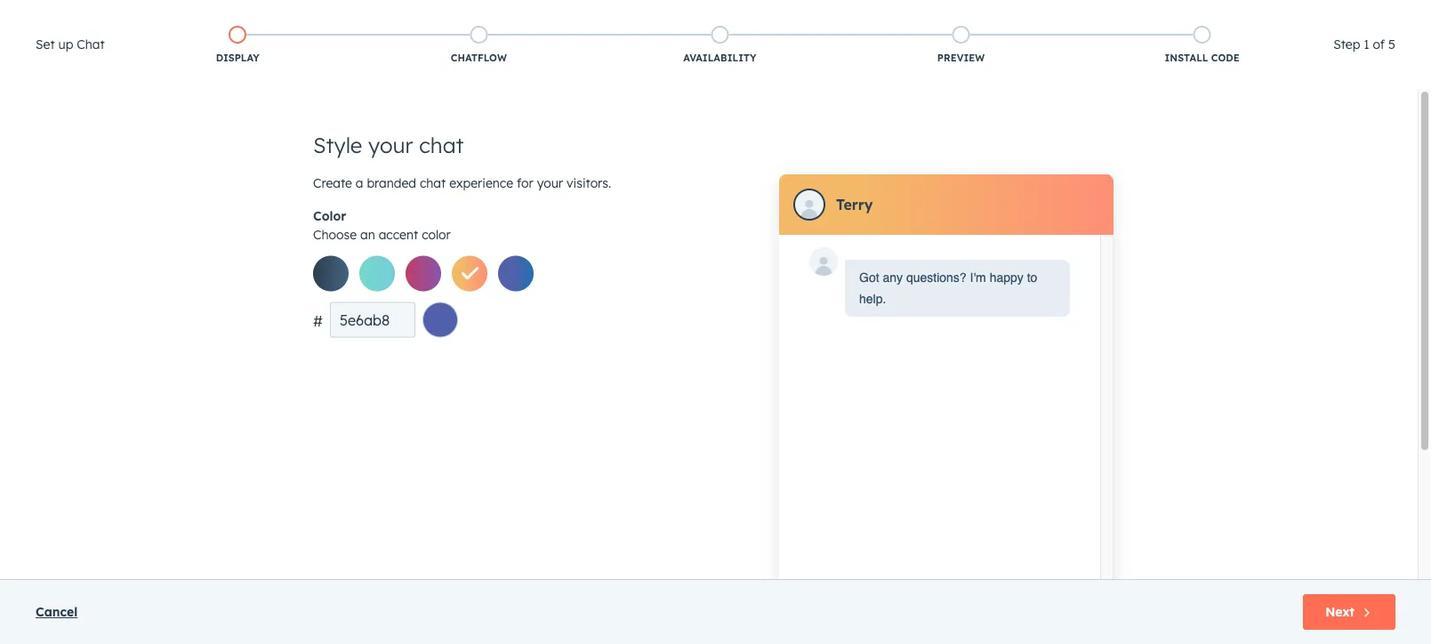 Task type: vqa. For each thing, say whether or not it's contained in the screenshot.
Tags group
no



Task type: describe. For each thing, give the bounding box(es) containing it.
up
[[58, 36, 73, 52]]

Search HubSpot search field
[[1181, 37, 1399, 68]]

color
[[313, 208, 346, 224]]

2 menu item from the left
[[1101, 0, 1105, 28]]

style your chat
[[313, 132, 464, 158]]

1 vertical spatial your
[[537, 175, 563, 191]]

for
[[517, 175, 534, 191]]

a
[[356, 175, 363, 191]]

style
[[313, 132, 362, 158]]

set up chat
[[36, 36, 105, 52]]

i'm
[[970, 270, 986, 285]]

#
[[313, 312, 323, 330]]

set
[[36, 36, 55, 52]]

to
[[1027, 270, 1038, 285]]

help image
[[1188, 8, 1204, 24]]

next button
[[1303, 594, 1396, 630]]

an
[[360, 226, 375, 242]]

step 1 of 5
[[1334, 36, 1396, 52]]

visitors.
[[567, 175, 611, 191]]

agent says: got any questions? i'm happy to help. element
[[859, 267, 1056, 310]]

help.
[[859, 292, 886, 306]]

got
[[859, 270, 879, 285]]

chatflow
[[451, 52, 507, 64]]

5
[[1389, 36, 1396, 52]]

create a branded chat experience for your visitors.
[[313, 175, 611, 191]]

experience
[[449, 175, 513, 191]]

4 menu item from the left
[[1138, 0, 1179, 28]]

terry
[[836, 196, 873, 214]]

cancel button
[[36, 601, 78, 623]]



Task type: locate. For each thing, give the bounding box(es) containing it.
your
[[368, 132, 413, 158], [537, 175, 563, 191]]

1 vertical spatial chat
[[420, 175, 446, 191]]

0 horizontal spatial your
[[368, 132, 413, 158]]

next
[[1326, 604, 1355, 620]]

0 vertical spatial chat
[[419, 132, 464, 158]]

1
[[1364, 36, 1370, 52]]

availability list item
[[599, 22, 841, 69]]

choose
[[313, 226, 357, 242]]

install code
[[1165, 52, 1240, 64]]

color choose an accent color
[[313, 208, 451, 242]]

help button
[[1181, 0, 1211, 28]]

menu
[[1007, 0, 1410, 28]]

chatflow list item
[[358, 22, 599, 69]]

chat right branded
[[420, 175, 446, 191]]

list
[[117, 22, 1323, 69]]

any
[[883, 270, 903, 285]]

your right for
[[537, 175, 563, 191]]

install code list item
[[1082, 22, 1323, 69]]

menu item
[[1007, 0, 1101, 28], [1101, 0, 1105, 28], [1105, 0, 1138, 28], [1138, 0, 1179, 28]]

1 menu item from the left
[[1007, 0, 1101, 28]]

step
[[1334, 36, 1361, 52]]

happy
[[990, 270, 1024, 285]]

chat
[[419, 132, 464, 158], [420, 175, 446, 191]]

accent
[[379, 226, 418, 242]]

got any questions? i'm happy to help.
[[859, 270, 1038, 306]]

1 horizontal spatial your
[[537, 175, 563, 191]]

None text field
[[330, 302, 415, 338]]

list containing display
[[117, 22, 1323, 69]]

install
[[1165, 52, 1209, 64]]

your up branded
[[368, 132, 413, 158]]

availability
[[684, 52, 757, 64]]

search image
[[1394, 46, 1407, 59]]

color
[[422, 226, 451, 242]]

0 vertical spatial your
[[368, 132, 413, 158]]

1 chat from the top
[[419, 132, 464, 158]]

preview list item
[[841, 22, 1082, 69]]

questions?
[[906, 270, 967, 285]]

display list item
[[117, 22, 358, 69]]

chat up create a branded chat experience for your visitors.
[[419, 132, 464, 158]]

search button
[[1385, 37, 1415, 68]]

preview
[[937, 52, 985, 64]]

display
[[216, 52, 260, 64]]

3 menu item from the left
[[1105, 0, 1138, 28]]

set up chat heading
[[36, 34, 105, 55]]

cancel
[[36, 604, 78, 620]]

branded
[[367, 175, 416, 191]]

chat
[[77, 36, 105, 52]]

2 chat from the top
[[420, 175, 446, 191]]

code
[[1212, 52, 1240, 64]]

of
[[1373, 36, 1385, 52]]

create
[[313, 175, 352, 191]]



